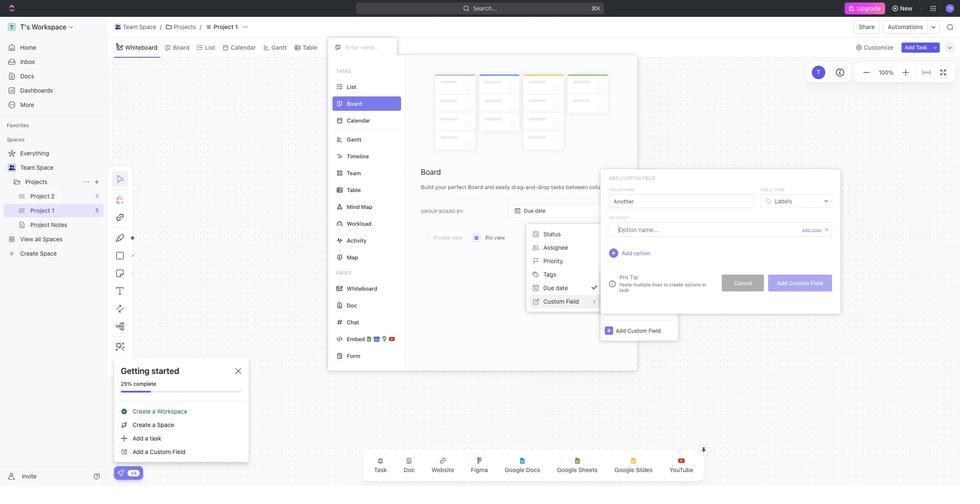 Task type: describe. For each thing, give the bounding box(es) containing it.
i
[[612, 281, 613, 287]]

automations
[[889, 23, 924, 30]]

google sheets
[[557, 466, 598, 473]]

sidebar navigation
[[0, 17, 107, 486]]

field inside button
[[811, 279, 824, 286]]

cancel
[[735, 279, 753, 286]]

add down add a task
[[133, 448, 144, 455]]

25%
[[121, 381, 132, 387]]

customize button
[[854, 41, 897, 53]]

started
[[152, 366, 179, 376]]

automations button
[[884, 21, 928, 33]]

invite
[[22, 472, 37, 480]]

team space link inside tree
[[20, 161, 102, 174]]

google slides
[[615, 466, 653, 473]]

add a custom field
[[133, 448, 186, 455]]

due date for due date button
[[544, 284, 568, 291]]

figma button
[[465, 452, 495, 479]]

add left 'color'
[[803, 227, 811, 232]]

task
[[150, 435, 161, 442]]

add down automations button
[[906, 44, 915, 50]]

date for due date button
[[556, 284, 568, 291]]

dashboards
[[20, 87, 53, 94]]

add a task
[[133, 435, 161, 442]]

a for custom
[[145, 448, 148, 455]]

labels button
[[762, 194, 832, 208]]

favorites button
[[3, 120, 32, 131]]

calendar inside "link"
[[231, 44, 256, 51]]

due for due date button
[[544, 284, 555, 291]]

mind map
[[347, 203, 373, 210]]

due date button
[[509, 204, 623, 218]]

field type
[[761, 187, 786, 192]]

option
[[634, 250, 651, 256]]

Enter name... field
[[345, 43, 390, 51]]

bulk
[[620, 287, 629, 293]]

create
[[670, 282, 684, 287]]

0 vertical spatial team space link
[[112, 22, 158, 32]]

whiteboard inside "link"
[[125, 44, 158, 51]]

google for google docs
[[505, 466, 525, 473]]

field name
[[609, 187, 636, 192]]

labels
[[775, 197, 793, 205]]

youtube button
[[663, 452, 701, 479]]

⌘k
[[592, 5, 601, 12]]

1 vertical spatial list
[[347, 83, 357, 90]]

option
[[609, 215, 626, 220]]

0 vertical spatial add custom field
[[609, 175, 656, 181]]

doc inside 'button'
[[404, 466, 415, 473]]

priority button
[[530, 254, 601, 268]]

onboarding checklist button element
[[118, 470, 124, 476]]

1 vertical spatial gantt
[[347, 136, 362, 143]]

add left option
[[622, 250, 633, 256]]

view
[[339, 44, 353, 51]]

view button
[[328, 41, 356, 53]]

add right the cancel
[[778, 279, 788, 286]]

slides
[[636, 466, 653, 473]]

projects inside tree
[[25, 178, 48, 185]]

color
[[812, 227, 822, 232]]

1 vertical spatial task
[[374, 466, 387, 473]]

google for google sheets
[[557, 466, 577, 473]]

tree inside sidebar navigation
[[3, 147, 104, 260]]

gantt link
[[270, 41, 287, 53]]

1 vertical spatial table
[[347, 186, 361, 193]]

add up the field name
[[609, 175, 620, 181]]

complete
[[133, 381, 156, 387]]

docs inside sidebar navigation
[[20, 72, 34, 80]]

pro
[[620, 274, 629, 281]]

activity
[[347, 237, 367, 244]]

mind
[[347, 203, 360, 210]]

due for due date dropdown button
[[524, 208, 534, 214]]

group board by:
[[421, 208, 464, 214]]

due date for due date dropdown button
[[524, 208, 546, 214]]

inbox
[[20, 58, 35, 65]]

1 for option 1
[[628, 215, 630, 220]]

list link
[[204, 41, 215, 53]]

new
[[901, 5, 913, 12]]

user group image inside tree
[[9, 165, 15, 170]]

tags
[[544, 271, 557, 278]]

task button
[[368, 452, 394, 479]]

add custom field button
[[601, 320, 679, 341]]

team space inside tree
[[20, 164, 53, 171]]

add option
[[622, 250, 651, 256]]

form
[[347, 352, 361, 359]]

workspace
[[157, 408, 187, 415]]

1 horizontal spatial board
[[421, 168, 441, 177]]

add task button
[[902, 42, 931, 52]]

cancel button
[[723, 275, 765, 291]]

1/4
[[131, 470, 137, 475]]

a for workspace
[[152, 408, 156, 415]]

space inside tree
[[36, 164, 53, 171]]

google for google slides
[[615, 466, 635, 473]]

calendar link
[[229, 41, 256, 53]]

options
[[685, 282, 702, 287]]

upgrade link
[[846, 3, 886, 14]]

docs inside button
[[526, 466, 541, 473]]

inbox link
[[3, 55, 104, 69]]

status button
[[530, 227, 601, 241]]

1 for project 1
[[235, 23, 238, 30]]

board link
[[171, 41, 190, 53]]

priority
[[544, 257, 563, 265]]

sheets
[[579, 466, 598, 473]]

1 / from the left
[[160, 23, 162, 30]]

website button
[[425, 452, 461, 479]]

25% complete
[[121, 381, 156, 387]]

0 vertical spatial list
[[205, 44, 215, 51]]

name
[[623, 187, 636, 192]]

share
[[859, 23, 875, 30]]

workload
[[347, 220, 372, 227]]

date for due date dropdown button
[[535, 208, 546, 214]]

1 vertical spatial whiteboard
[[347, 285, 378, 292]]

100% button
[[878, 67, 896, 77]]

custom field
[[544, 298, 579, 305]]



Task type: locate. For each thing, give the bounding box(es) containing it.
1 horizontal spatial user group image
[[115, 25, 121, 29]]

1 horizontal spatial gantt
[[347, 136, 362, 143]]

2 horizontal spatial board
[[596, 235, 612, 241]]

1 horizontal spatial team
[[123, 23, 138, 30]]

1 horizontal spatial space
[[139, 23, 156, 30]]

field inside 'dropdown button'
[[566, 298, 579, 305]]

project 1 link
[[203, 22, 240, 32]]

0 vertical spatial map
[[361, 203, 373, 210]]

1 vertical spatial calendar
[[347, 117, 371, 124]]

google left slides
[[615, 466, 635, 473]]

due date button
[[530, 281, 601, 295]]

1 horizontal spatial team space link
[[112, 22, 158, 32]]

project
[[214, 23, 234, 30]]

1 horizontal spatial projects
[[174, 23, 196, 30]]

gantt up timeline
[[347, 136, 362, 143]]

team space link
[[112, 22, 158, 32], [20, 161, 102, 174]]

google left sheets at the bottom of page
[[557, 466, 577, 473]]

google right figma
[[505, 466, 525, 473]]

0 vertical spatial gantt
[[272, 44, 287, 51]]

1 horizontal spatial list
[[347, 83, 357, 90]]

calendar down project 1
[[231, 44, 256, 51]]

add
[[906, 44, 915, 50], [609, 175, 620, 181], [803, 227, 811, 232], [622, 250, 633, 256], [778, 279, 788, 286], [616, 327, 626, 334], [133, 435, 144, 442], [133, 448, 144, 455]]

0 vertical spatial due
[[524, 208, 534, 214]]

team down timeline
[[347, 170, 361, 176]]

0 vertical spatial calendar
[[231, 44, 256, 51]]

getting started
[[121, 366, 179, 376]]

gantt
[[272, 44, 287, 51], [347, 136, 362, 143]]

whiteboard link
[[123, 41, 158, 53]]

2 / from the left
[[200, 23, 202, 30]]

1 vertical spatial docs
[[526, 466, 541, 473]]

0 vertical spatial table
[[303, 44, 318, 51]]

custom inside add custom field button
[[790, 279, 810, 286]]

1 horizontal spatial google
[[557, 466, 577, 473]]

add left task
[[133, 435, 144, 442]]

0 horizontal spatial projects link
[[25, 175, 80, 189]]

in
[[703, 282, 707, 287]]

1 horizontal spatial table
[[347, 186, 361, 193]]

whiteboard up "chat"
[[347, 285, 378, 292]]

close image
[[235, 368, 241, 374]]

board left list link
[[173, 44, 190, 51]]

tags button
[[530, 268, 601, 281]]

doc right task button
[[404, 466, 415, 473]]

0 horizontal spatial task
[[374, 466, 387, 473]]

table right gantt link
[[303, 44, 318, 51]]

team down spaces
[[20, 164, 35, 171]]

table link
[[301, 41, 318, 53]]

0 horizontal spatial projects
[[25, 178, 48, 185]]

3 google from the left
[[615, 466, 635, 473]]

custom inside custom field 'dropdown button'
[[544, 298, 565, 305]]

0 vertical spatial projects link
[[163, 22, 198, 32]]

due date inside dropdown button
[[524, 208, 546, 214]]

projects link inside sidebar navigation
[[25, 175, 80, 189]]

create up add a task
[[133, 421, 151, 428]]

upgrade
[[857, 5, 881, 12]]

2 vertical spatial space
[[157, 421, 174, 428]]

board
[[439, 208, 456, 214]]

1 vertical spatial board
[[421, 168, 441, 177]]

due inside dropdown button
[[524, 208, 534, 214]]

timeline
[[347, 153, 369, 159]]

table up mind
[[347, 186, 361, 193]]

2 vertical spatial add custom field
[[616, 327, 661, 334]]

1 horizontal spatial team space
[[123, 23, 156, 30]]

map down activity
[[347, 254, 358, 261]]

date inside button
[[556, 284, 568, 291]]

0 vertical spatial create
[[133, 408, 151, 415]]

a left task
[[145, 435, 148, 442]]

1 vertical spatial due date
[[544, 284, 568, 291]]

to
[[664, 282, 669, 287]]

due date
[[524, 208, 546, 214], [544, 284, 568, 291]]

field inside dropdown button
[[649, 327, 661, 334]]

0 horizontal spatial user group image
[[9, 165, 15, 170]]

0 horizontal spatial due
[[524, 208, 534, 214]]

add custom field button
[[769, 275, 833, 291]]

map right mind
[[361, 203, 373, 210]]

1 right 'project'
[[235, 23, 238, 30]]

0 horizontal spatial whiteboard
[[125, 44, 158, 51]]

0 vertical spatial doc
[[347, 302, 357, 309]]

1 horizontal spatial due
[[544, 284, 555, 291]]

1 vertical spatial space
[[36, 164, 53, 171]]

projects link
[[163, 22, 198, 32], [25, 175, 80, 189]]

option 1
[[609, 215, 630, 220]]

1 horizontal spatial 1
[[628, 215, 630, 220]]

0 vertical spatial task
[[917, 44, 928, 50]]

1 vertical spatial projects link
[[25, 175, 80, 189]]

0 horizontal spatial docs
[[20, 72, 34, 80]]

2 google from the left
[[557, 466, 577, 473]]

0 vertical spatial date
[[535, 208, 546, 214]]

1 create from the top
[[133, 408, 151, 415]]

calendar
[[231, 44, 256, 51], [347, 117, 371, 124]]

chat
[[347, 319, 359, 325]]

google docs button
[[498, 452, 547, 479]]

custom field button
[[530, 295, 601, 308]]

1 horizontal spatial docs
[[526, 466, 541, 473]]

create for create a workspace
[[133, 408, 151, 415]]

0 vertical spatial docs
[[20, 72, 34, 80]]

1 vertical spatial doc
[[404, 466, 415, 473]]

1 horizontal spatial map
[[361, 203, 373, 210]]

a up create a space
[[152, 408, 156, 415]]

board
[[173, 44, 190, 51], [421, 168, 441, 177], [596, 235, 612, 241]]

create up create a space
[[133, 408, 151, 415]]

google
[[505, 466, 525, 473], [557, 466, 577, 473], [615, 466, 635, 473]]

create a space
[[133, 421, 174, 428]]

2 vertical spatial board
[[596, 235, 612, 241]]

0 horizontal spatial space
[[36, 164, 53, 171]]

0 horizontal spatial team
[[20, 164, 35, 171]]

1 vertical spatial map
[[347, 254, 358, 261]]

board down option
[[596, 235, 612, 241]]

1 vertical spatial projects
[[25, 178, 48, 185]]

date up status
[[535, 208, 546, 214]]

a for space
[[152, 421, 156, 428]]

date inside dropdown button
[[535, 208, 546, 214]]

doc
[[347, 302, 357, 309], [404, 466, 415, 473]]

0 vertical spatial 1
[[235, 23, 238, 30]]

Search... text field
[[618, 275, 674, 287]]

Enter name... text field
[[609, 194, 755, 208]]

doc up "chat"
[[347, 302, 357, 309]]

a for task
[[145, 435, 148, 442]]

0 horizontal spatial board
[[173, 44, 190, 51]]

0 horizontal spatial /
[[160, 23, 162, 30]]

docs link
[[3, 70, 104, 83]]

1 vertical spatial team space
[[20, 164, 53, 171]]

2 horizontal spatial team
[[347, 170, 361, 176]]

google sheets button
[[551, 452, 605, 479]]

group
[[421, 208, 438, 214]]

pro tip paste multiple lines to create options in bulk
[[620, 274, 707, 293]]

0 horizontal spatial team space
[[20, 164, 53, 171]]

gantt left table link
[[272, 44, 287, 51]]

/
[[160, 23, 162, 30], [200, 23, 202, 30]]

1 horizontal spatial calendar
[[347, 117, 371, 124]]

1 vertical spatial due
[[544, 284, 555, 291]]

create a workspace
[[133, 408, 187, 415]]

whiteboard left 'board' link
[[125, 44, 158, 51]]

website
[[432, 466, 454, 473]]

0 vertical spatial projects
[[174, 23, 196, 30]]

user group image
[[115, 25, 121, 29], [9, 165, 15, 170]]

0 horizontal spatial list
[[205, 44, 215, 51]]

add task
[[906, 44, 928, 50]]

paste
[[620, 282, 632, 287]]

task left doc 'button'
[[374, 466, 387, 473]]

figma
[[471, 466, 488, 473]]

assignee button
[[530, 241, 601, 254]]

a up task
[[152, 421, 156, 428]]

lines
[[653, 282, 663, 287]]

task down automations button
[[917, 44, 928, 50]]

0 horizontal spatial date
[[535, 208, 546, 214]]

due date inside button
[[544, 284, 568, 291]]

1 google from the left
[[505, 466, 525, 473]]

whiteboard
[[125, 44, 158, 51], [347, 285, 378, 292]]

team space up the whiteboard "link"
[[123, 23, 156, 30]]

team
[[123, 23, 138, 30], [20, 164, 35, 171], [347, 170, 361, 176]]

0 horizontal spatial table
[[303, 44, 318, 51]]

list down project 1 link
[[205, 44, 215, 51]]

board up group
[[421, 168, 441, 177]]

docs
[[20, 72, 34, 80], [526, 466, 541, 473]]

0 vertical spatial space
[[139, 23, 156, 30]]

0 horizontal spatial doc
[[347, 302, 357, 309]]

1 horizontal spatial projects link
[[163, 22, 198, 32]]

home link
[[3, 41, 104, 54]]

0 horizontal spatial google
[[505, 466, 525, 473]]

2 create from the top
[[133, 421, 151, 428]]

create for create a space
[[133, 421, 151, 428]]

due date up status
[[524, 208, 546, 214]]

getting
[[121, 366, 150, 376]]

2 horizontal spatial space
[[157, 421, 174, 428]]

google docs
[[505, 466, 541, 473]]

add down the bulk
[[616, 327, 626, 334]]

custom inside add custom field dropdown button
[[628, 327, 648, 334]]

t
[[818, 69, 821, 76]]

1 vertical spatial create
[[133, 421, 151, 428]]

0 horizontal spatial gantt
[[272, 44, 287, 51]]

1 vertical spatial 1
[[628, 215, 630, 220]]

1 inside project 1 link
[[235, 23, 238, 30]]

tree
[[3, 147, 104, 260]]

youtube
[[670, 466, 694, 473]]

search...
[[473, 5, 497, 12]]

0 horizontal spatial 1
[[235, 23, 238, 30]]

0 vertical spatial whiteboard
[[125, 44, 158, 51]]

100%
[[880, 69, 894, 76]]

status
[[544, 230, 561, 238]]

by:
[[457, 208, 464, 214]]

a down add a task
[[145, 448, 148, 455]]

1 vertical spatial team space link
[[20, 161, 102, 174]]

project 1
[[214, 23, 238, 30]]

due inside button
[[544, 284, 555, 291]]

calendar up timeline
[[347, 117, 371, 124]]

1 horizontal spatial doc
[[404, 466, 415, 473]]

share button
[[854, 20, 881, 34]]

0 vertical spatial board
[[173, 44, 190, 51]]

2 horizontal spatial google
[[615, 466, 635, 473]]

1 horizontal spatial whiteboard
[[347, 285, 378, 292]]

type
[[774, 187, 786, 192]]

assignee
[[544, 244, 569, 251]]

embed
[[347, 335, 365, 342]]

projects
[[174, 23, 196, 30], [25, 178, 48, 185]]

onboarding checklist button image
[[118, 470, 124, 476]]

1 vertical spatial add custom field
[[778, 279, 824, 286]]

1 horizontal spatial task
[[917, 44, 928, 50]]

add custom field inside add custom field dropdown button
[[616, 327, 661, 334]]

0 vertical spatial due date
[[524, 208, 546, 214]]

1 horizontal spatial date
[[556, 284, 568, 291]]

team space down spaces
[[20, 164, 53, 171]]

google slides button
[[608, 452, 660, 479]]

0 horizontal spatial calendar
[[231, 44, 256, 51]]

0 horizontal spatial map
[[347, 254, 358, 261]]

dashboards link
[[3, 84, 104, 97]]

1 vertical spatial user group image
[[9, 165, 15, 170]]

spaces
[[7, 136, 25, 143]]

tip
[[630, 274, 639, 281]]

0 vertical spatial team space
[[123, 23, 156, 30]]

team space
[[123, 23, 156, 30], [20, 164, 53, 171]]

team up the whiteboard "link"
[[123, 23, 138, 30]]

team inside sidebar navigation
[[20, 164, 35, 171]]

custom
[[621, 175, 641, 181], [790, 279, 810, 286], [544, 298, 565, 305], [628, 327, 648, 334], [150, 448, 171, 455]]

tree containing team space
[[3, 147, 104, 260]]

0 vertical spatial user group image
[[115, 25, 121, 29]]

1 right option
[[628, 215, 630, 220]]

add color
[[803, 227, 822, 232]]

due date up custom field
[[544, 284, 568, 291]]

list down view in the top of the page
[[347, 83, 357, 90]]

add custom field inside add custom field button
[[778, 279, 824, 286]]

Option name... text field
[[619, 223, 798, 236]]

add inside dropdown button
[[616, 327, 626, 334]]

0 horizontal spatial team space link
[[20, 161, 102, 174]]

1 vertical spatial date
[[556, 284, 568, 291]]

create
[[133, 408, 151, 415], [133, 421, 151, 428]]

1 horizontal spatial /
[[200, 23, 202, 30]]

date up custom field
[[556, 284, 568, 291]]

a
[[152, 408, 156, 415], [152, 421, 156, 428], [145, 435, 148, 442], [145, 448, 148, 455]]



Task type: vqa. For each thing, say whether or not it's contained in the screenshot.
Task template element
no



